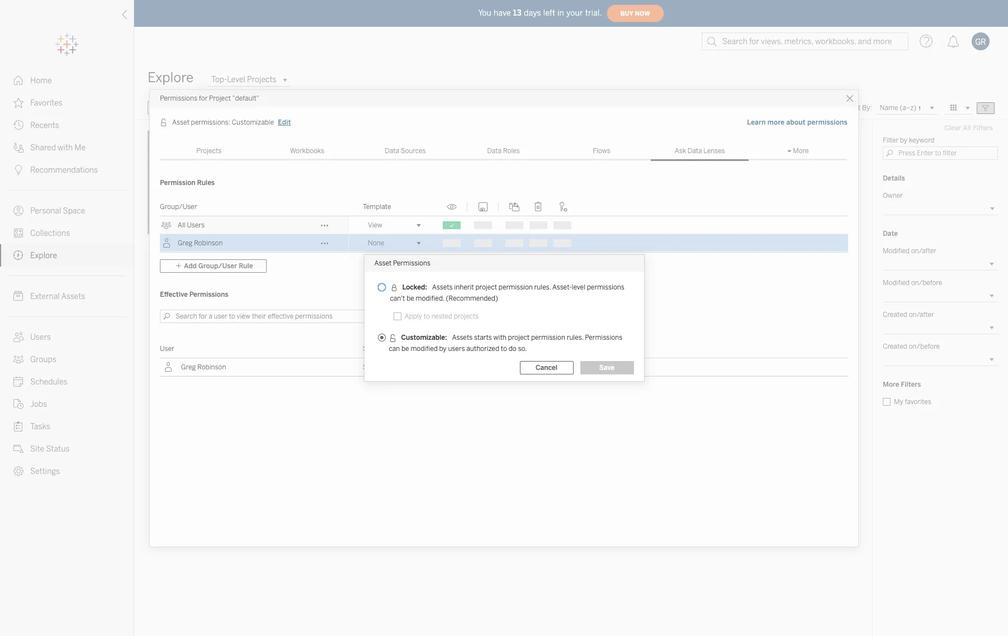 Task type: locate. For each thing, give the bounding box(es) containing it.
more right ▾
[[793, 147, 809, 155]]

by text only_f5he34f image inside tasks link
[[13, 422, 23, 432]]

Search for a user to view their effective permissions text field
[[160, 309, 428, 323]]

project inside this project includes automatically uploaded samples.
[[347, 258, 368, 266]]

0 vertical spatial site
[[363, 345, 375, 353]]

all inside the clear all button
[[276, 104, 284, 112]]

1 vertical spatial site
[[363, 363, 375, 371]]

1 horizontal spatial rules.
[[567, 334, 583, 342]]

all
[[228, 104, 236, 112], [276, 104, 284, 112], [963, 124, 971, 132], [178, 221, 185, 229]]

data for data roles
[[487, 147, 502, 155]]

1 vertical spatial to
[[501, 345, 507, 353]]

0 vertical spatial asset
[[172, 118, 189, 126]]

0 vertical spatial on/before
[[911, 279, 942, 287]]

site inside main navigation. press the up and down arrow keys to access links. element
[[30, 444, 44, 454]]

robinson for the user permission rule icon within greg robinson row
[[194, 239, 223, 247]]

groups
[[30, 355, 56, 365]]

ask data lenses
[[675, 147, 725, 155]]

with left me
[[58, 143, 73, 153]]

clear up the customizable
[[258, 104, 274, 112]]

0 vertical spatial on/after
[[911, 247, 936, 255]]

2 created from the top
[[883, 343, 907, 351]]

1 vertical spatial created
[[883, 343, 907, 351]]

project up (recommended)
[[475, 283, 497, 291]]

by text only_f5he34f image left shared
[[13, 143, 23, 153]]

by text only_f5he34f image inside recommendations link
[[13, 165, 23, 175]]

permissions down sort
[[807, 118, 848, 126]]

assets for assets starts with project permission rules. permissions can be modified by users authorized to do so.
[[452, 334, 473, 342]]

13
[[513, 8, 522, 18]]

by text only_f5he34f image for shared with me
[[13, 143, 23, 153]]

all inside select all button
[[228, 104, 236, 112]]

greg robinson inside row group
[[178, 239, 223, 247]]

1 vertical spatial overwrite image
[[466, 344, 480, 354]]

0 vertical spatial permission
[[499, 283, 533, 291]]

0 vertical spatial user permission rule image
[[162, 238, 172, 248]]

on/after for modified on/after
[[911, 247, 936, 255]]

your
[[566, 8, 583, 18]]

view image
[[445, 202, 458, 212], [435, 344, 448, 354]]

more
[[793, 147, 809, 155], [883, 381, 899, 389]]

all inside all users row
[[178, 221, 185, 229]]

1 vertical spatial permission
[[531, 334, 565, 342]]

2 horizontal spatial data
[[688, 147, 702, 155]]

by text only_f5he34f image inside collections "link"
[[13, 228, 23, 238]]

permissions
[[807, 118, 848, 126], [587, 283, 624, 291]]

default image
[[148, 130, 315, 234]]

recents link
[[0, 114, 134, 136]]

created on/after
[[883, 311, 934, 319]]

sort
[[847, 104, 861, 112]]

by inside the default project that was automatically created by tableau.
[[154, 268, 162, 276]]

modified on/after
[[883, 247, 936, 255]]

permission
[[499, 283, 533, 291], [531, 334, 565, 342]]

0 vertical spatial greg
[[178, 239, 192, 247]]

3 by text only_f5he34f image from the top
[[13, 165, 23, 175]]

have
[[494, 8, 511, 18]]

assets up users at the bottom
[[452, 334, 473, 342]]

automatically inside this project includes automatically uploaded samples.
[[397, 258, 438, 266]]

1 horizontal spatial clear
[[944, 124, 961, 132]]

collections link
[[0, 222, 134, 244]]

assets inside assets starts with project permission rules. permissions can be modified by users authorized to do so.
[[452, 334, 473, 342]]

created
[[883, 311, 907, 319], [883, 343, 907, 351]]

1 by text only_f5he34f image from the top
[[13, 120, 23, 130]]

1 horizontal spatial permissions
[[807, 118, 848, 126]]

was
[[227, 258, 239, 266]]

option group inside asset permissions dialog
[[374, 282, 634, 354]]

1 modified from the top
[[883, 247, 910, 255]]

1 vertical spatial delete image
[[522, 344, 535, 354]]

1 vertical spatial on/before
[[909, 343, 940, 351]]

filters up filter by keyword text field
[[973, 124, 993, 132]]

site left status
[[30, 444, 44, 454]]

this
[[332, 258, 345, 266]]

1 data from the left
[[385, 147, 399, 155]]

permissions up "save"
[[585, 334, 622, 342]]

1 horizontal spatial by
[[439, 345, 447, 353]]

project inside assets inherit project permission rules. asset-level permissions can't be modified. (recommended)
[[475, 283, 497, 291]]

rules. inside assets inherit project permission rules. asset-level permissions can't be modified. (recommended)
[[534, 283, 551, 291]]

space
[[63, 206, 85, 216]]

sort by:
[[847, 104, 872, 112]]

robinson for the bottommost the user permission rule icon
[[197, 363, 226, 371]]

be right can
[[401, 345, 409, 353]]

option group
[[374, 282, 634, 354]]

user permission rule image
[[162, 238, 172, 248], [163, 362, 173, 372]]

created for created on/after
[[883, 311, 907, 319]]

by text only_f5he34f image for explore
[[13, 250, 23, 261]]

asset for asset permissions
[[374, 259, 392, 267]]

grid
[[160, 198, 848, 252], [160, 340, 848, 376]]

home link
[[0, 69, 134, 92]]

1 vertical spatial assets
[[61, 292, 85, 301]]

customizable
[[232, 118, 274, 126]]

1 horizontal spatial asset
[[374, 259, 392, 267]]

asset inside dialog
[[374, 259, 392, 267]]

by text only_f5he34f image for site status
[[13, 444, 23, 454]]

asset down new popup button at the top of page
[[172, 118, 189, 126]]

by text only_f5he34f image inside shared with me link
[[13, 143, 23, 153]]

0 vertical spatial assets
[[432, 283, 453, 291]]

11 by text only_f5he34f image from the top
[[13, 466, 23, 476]]

▾ more
[[787, 147, 809, 155]]

on/after down modified on/before
[[909, 311, 934, 319]]

0 vertical spatial overwrite image
[[476, 202, 490, 212]]

2 grid from the top
[[160, 340, 848, 376]]

to
[[424, 313, 430, 320], [501, 345, 507, 353]]

by text only_f5he34f image for groups
[[13, 354, 23, 365]]

0 vertical spatial rules.
[[534, 283, 551, 291]]

project up "samples."
[[347, 258, 368, 266]]

7 by text only_f5he34f image from the top
[[13, 332, 23, 342]]

greg
[[178, 239, 192, 247], [181, 363, 196, 371]]

1 vertical spatial by
[[154, 268, 162, 276]]

by text only_f5he34f image
[[13, 120, 23, 130], [13, 143, 23, 153], [13, 228, 23, 238], [13, 377, 23, 387], [13, 422, 23, 432]]

0 vertical spatial explore
[[148, 69, 193, 86]]

with up move image
[[493, 334, 506, 342]]

2 vertical spatial site
[[30, 444, 44, 454]]

filters up my favorites at the bottom of page
[[901, 381, 921, 389]]

move image
[[508, 202, 521, 212]]

do
[[509, 345, 516, 353]]

0 vertical spatial more
[[793, 147, 809, 155]]

0 vertical spatial filters
[[973, 124, 993, 132]]

permissions inside assets inherit project permission rules. asset-level permissions can't be modified. (recommended)
[[587, 283, 624, 291]]

by text only_f5he34f image inside "groups" link
[[13, 354, 23, 365]]

samples.
[[332, 268, 360, 276]]

to right apply
[[424, 313, 430, 320]]

delete image left the set permissions image
[[532, 202, 545, 212]]

0 horizontal spatial filters
[[901, 381, 921, 389]]

4 by text only_f5he34f image from the top
[[13, 377, 23, 387]]

1 vertical spatial default
[[168, 258, 189, 266]]

2 data from the left
[[487, 147, 502, 155]]

0 horizontal spatial with
[[58, 143, 73, 153]]

3 by text only_f5he34f image from the top
[[13, 228, 23, 238]]

created on/before
[[883, 343, 940, 351]]

1
[[306, 104, 308, 112]]

view image for template
[[445, 202, 458, 212]]

0 vertical spatial view image
[[445, 202, 458, 212]]

2 horizontal spatial by
[[900, 136, 907, 144]]

1 vertical spatial explore
[[30, 251, 57, 261]]

option group containing assets inherit project permission rules. asset-level permissions can't be modified. (recommended)
[[374, 282, 634, 354]]

by text only_f5he34f image for tasks
[[13, 422, 23, 432]]

asset inside permissions for project "default" dialog
[[172, 118, 189, 126]]

automatically up locked:
[[397, 258, 438, 266]]

rules. left "asset-"
[[534, 283, 551, 291]]

2 by text only_f5he34f image from the top
[[13, 143, 23, 153]]

permission inside assets inherit project permission rules. asset-level permissions can't be modified. (recommended)
[[499, 283, 533, 291]]

4 by text only_f5he34f image from the top
[[13, 206, 23, 216]]

1 vertical spatial view image
[[435, 344, 448, 354]]

0 horizontal spatial by
[[154, 268, 162, 276]]

0 horizontal spatial to
[[424, 313, 430, 320]]

users
[[187, 221, 205, 229], [30, 333, 51, 342]]

automatically right was
[[241, 258, 283, 266]]

asset up can't
[[374, 259, 392, 267]]

5 by text only_f5he34f image from the top
[[13, 250, 23, 261]]

overwrite image down the starts
[[466, 344, 480, 354]]

effective
[[160, 290, 188, 298]]

permission up cancel
[[531, 334, 565, 342]]

buy now button
[[606, 4, 664, 22]]

projects
[[454, 313, 479, 320]]

1 by text only_f5he34f image from the top
[[13, 75, 23, 86]]

0 vertical spatial delete image
[[532, 202, 545, 212]]

asset
[[172, 118, 189, 126], [374, 259, 392, 267]]

explore
[[148, 69, 193, 86], [30, 251, 57, 261]]

1 vertical spatial clear
[[944, 124, 961, 132]]

permission down greg robinson row
[[499, 283, 533, 291]]

save
[[599, 364, 615, 372]]

by right filter
[[900, 136, 907, 144]]

row group containing all users
[[160, 216, 848, 252]]

0 vertical spatial with
[[58, 143, 73, 153]]

move image
[[498, 344, 511, 354]]

1 grid from the top
[[160, 198, 848, 252]]

group permission rule image
[[162, 220, 172, 230]]

assets for assets inherit project permission rules. asset-level permissions can't be modified. (recommended)
[[432, 283, 453, 291]]

users link
[[0, 326, 134, 348]]

robinson
[[194, 239, 223, 247], [197, 363, 226, 371]]

all down project
[[228, 104, 236, 112]]

1 vertical spatial rules.
[[567, 334, 583, 342]]

0 horizontal spatial data
[[385, 147, 399, 155]]

6 by text only_f5he34f image from the top
[[13, 291, 23, 301]]

user permission rule image down group permission rule image
[[162, 238, 172, 248]]

all inside the clear all filters button
[[963, 124, 971, 132]]

1 vertical spatial with
[[493, 334, 506, 342]]

permissions right level
[[587, 283, 624, 291]]

roles
[[503, 147, 520, 155]]

user permission rule image down user
[[163, 362, 173, 372]]

automatically inside the default project that was automatically created by tableau.
[[241, 258, 283, 266]]

all up "edit" link
[[276, 104, 284, 112]]

0 vertical spatial clear
[[258, 104, 274, 112]]

by text only_f5he34f image inside 'settings' link
[[13, 466, 23, 476]]

by text only_f5he34f image left recents
[[13, 120, 23, 130]]

explore down the collections at the left of the page
[[30, 251, 57, 261]]

modified up created on/after
[[883, 279, 910, 287]]

more inside the permissions tab list
[[793, 147, 809, 155]]

all right group permission rule image
[[178, 221, 185, 229]]

0 vertical spatial created
[[883, 311, 907, 319]]

groups link
[[0, 348, 134, 371]]

site down site role
[[363, 363, 375, 371]]

1 vertical spatial permissions
[[587, 283, 624, 291]]

administrator
[[376, 363, 419, 371]]

1 horizontal spatial users
[[187, 221, 205, 229]]

by text only_f5he34f image for favorites
[[13, 98, 23, 108]]

2 modified from the top
[[883, 279, 910, 287]]

modified down date
[[883, 247, 910, 255]]

by text only_f5he34f image for jobs
[[13, 399, 23, 409]]

1 vertical spatial modified
[[883, 279, 910, 287]]

that
[[213, 258, 226, 266]]

0 horizontal spatial asset
[[172, 118, 189, 126]]

by text only_f5he34f image inside users link
[[13, 332, 23, 342]]

navigation panel element
[[0, 34, 134, 482]]

1 vertical spatial greg robinson
[[181, 363, 226, 371]]

1 horizontal spatial automatically
[[397, 258, 438, 266]]

1 vertical spatial greg
[[181, 363, 196, 371]]

learn more about permissions
[[747, 118, 848, 126]]

on/after up modified on/before
[[911, 247, 936, 255]]

clear up filter by keyword text field
[[944, 124, 961, 132]]

by text only_f5he34f image for personal space
[[13, 206, 23, 216]]

cancel
[[536, 364, 557, 372]]

default up tableau.
[[168, 258, 189, 266]]

assets right external
[[61, 292, 85, 301]]

by left users at the bottom
[[439, 345, 447, 353]]

default up the
[[154, 243, 180, 252]]

on/before for created on/before
[[909, 343, 940, 351]]

3 data from the left
[[688, 147, 702, 155]]

delete image
[[532, 202, 545, 212], [522, 344, 535, 354]]

by text only_f5he34f image inside recents link
[[13, 120, 23, 130]]

"default"
[[232, 94, 259, 102]]

assets up "modified."
[[432, 283, 453, 291]]

on/before
[[911, 279, 942, 287], [909, 343, 940, 351]]

permissions:
[[191, 118, 230, 126]]

0 vertical spatial users
[[187, 221, 205, 229]]

be
[[407, 295, 414, 302], [401, 345, 409, 353]]

by text only_f5he34f image for collections
[[13, 228, 23, 238]]

ask
[[675, 147, 686, 155]]

0 horizontal spatial automatically
[[241, 258, 283, 266]]

select all button
[[199, 101, 244, 115]]

be down locked:
[[407, 295, 414, 302]]

to left do at the right
[[501, 345, 507, 353]]

rules. up cancel 'button'
[[567, 334, 583, 342]]

site administrator creator
[[363, 363, 444, 371]]

1 created from the top
[[883, 311, 907, 319]]

by text only_f5he34f image for external assets
[[13, 291, 23, 301]]

row
[[160, 358, 848, 376]]

1 vertical spatial be
[[401, 345, 409, 353]]

by text only_f5he34f image for recents
[[13, 120, 23, 130]]

0 vertical spatial grid
[[160, 198, 848, 252]]

8 by text only_f5he34f image from the top
[[13, 354, 23, 365]]

left
[[543, 8, 555, 18]]

by text only_f5he34f image inside personal space link
[[13, 206, 23, 216]]

created up created on/before
[[883, 311, 907, 319]]

1 vertical spatial filters
[[901, 381, 921, 389]]

effective permissions
[[160, 290, 228, 298]]

0 horizontal spatial permissions
[[587, 283, 624, 291]]

2 automatically from the left
[[397, 258, 438, 266]]

on/before down modified on/after
[[911, 279, 942, 287]]

permissions inside assets starts with project permission rules. permissions can be modified by users authorized to do so.
[[585, 334, 622, 342]]

all for select all
[[228, 104, 236, 112]]

0 vertical spatial modified
[[883, 247, 910, 255]]

by text only_f5he34f image left the tasks
[[13, 422, 23, 432]]

Filter by keyword text field
[[883, 146, 998, 160]]

by text only_f5he34f image inside site status link
[[13, 444, 23, 454]]

jobs link
[[0, 393, 134, 415]]

all up filter by keyword text field
[[963, 124, 971, 132]]

permissions up locked:
[[393, 259, 431, 267]]

by text only_f5he34f image inside favorites link
[[13, 98, 23, 108]]

1 horizontal spatial explore
[[148, 69, 193, 86]]

all users row
[[160, 216, 848, 235]]

2 vertical spatial by
[[439, 345, 447, 353]]

created down created on/after
[[883, 343, 907, 351]]

10 by text only_f5he34f image from the top
[[13, 444, 23, 454]]

clear for clear all filters
[[944, 124, 961, 132]]

site role
[[363, 345, 390, 353]]

explore up new popup button at the top of page
[[148, 69, 193, 86]]

0 vertical spatial greg robinson
[[178, 239, 223, 247]]

on/before down created on/after
[[909, 343, 940, 351]]

modified for modified on/after
[[883, 247, 910, 255]]

5 by text only_f5he34f image from the top
[[13, 422, 23, 432]]

data right ask on the right of the page
[[688, 147, 702, 155]]

view image down customizable:
[[435, 344, 448, 354]]

0 vertical spatial robinson
[[194, 239, 223, 247]]

project up so.
[[508, 334, 530, 342]]

asset for asset permissions: customizable
[[172, 118, 189, 126]]

data left roles
[[487, 147, 502, 155]]

1 vertical spatial on/after
[[909, 311, 934, 319]]

1 horizontal spatial data
[[487, 147, 502, 155]]

1 vertical spatial robinson
[[197, 363, 226, 371]]

delete image right do at the right
[[522, 344, 535, 354]]

project left that
[[190, 258, 212, 266]]

delete image for template
[[532, 202, 545, 212]]

for
[[199, 94, 208, 102]]

by text only_f5he34f image inside the explore link
[[13, 250, 23, 261]]

in
[[558, 8, 564, 18]]

personal
[[30, 206, 61, 216]]

rules
[[197, 179, 215, 186]]

1 automatically from the left
[[241, 258, 283, 266]]

assets inside assets inherit project permission rules. asset-level permissions can't be modified. (recommended)
[[432, 283, 453, 291]]

project
[[190, 258, 212, 266], [347, 258, 368, 266], [475, 283, 497, 291], [508, 334, 530, 342]]

permissions up new on the top left of page
[[160, 94, 197, 102]]

1 vertical spatial asset
[[374, 259, 392, 267]]

by text only_f5he34f image inside external assets link
[[13, 291, 23, 301]]

greg inside row
[[178, 239, 192, 247]]

overwrite image up all users row at top
[[476, 202, 490, 212]]

template
[[363, 203, 391, 210]]

users up groups
[[30, 333, 51, 342]]

1 horizontal spatial filters
[[973, 124, 993, 132]]

2 by text only_f5he34f image from the top
[[13, 98, 23, 108]]

overwrite image
[[476, 202, 490, 212], [466, 344, 480, 354]]

1 horizontal spatial more
[[883, 381, 899, 389]]

by text only_f5he34f image inside schedules link
[[13, 377, 23, 387]]

0 horizontal spatial more
[[793, 147, 809, 155]]

0 horizontal spatial users
[[30, 333, 51, 342]]

filters
[[973, 124, 993, 132], [901, 381, 921, 389]]

permissions for project "default" dialog
[[150, 90, 858, 547]]

by down the
[[154, 268, 162, 276]]

with inside assets starts with project permission rules. permissions can be modified by users authorized to do so.
[[493, 334, 506, 342]]

0 horizontal spatial explore
[[30, 251, 57, 261]]

0 vertical spatial be
[[407, 295, 414, 302]]

permissions tab list
[[160, 141, 847, 161]]

by text only_f5he34f image inside home link
[[13, 75, 23, 86]]

users inside main navigation. press the up and down arrow keys to access links. element
[[30, 333, 51, 342]]

keyword
[[909, 136, 935, 144]]

view image for site role
[[435, 344, 448, 354]]

view image up all users row at top
[[445, 202, 458, 212]]

data
[[385, 147, 399, 155], [487, 147, 502, 155], [688, 147, 702, 155]]

item
[[310, 104, 324, 112]]

0 horizontal spatial rules.
[[534, 283, 551, 291]]

data left sources
[[385, 147, 399, 155]]

1 vertical spatial users
[[30, 333, 51, 342]]

clear for clear all
[[258, 104, 274, 112]]

by text only_f5he34f image
[[13, 75, 23, 86], [13, 98, 23, 108], [13, 165, 23, 175], [13, 206, 23, 216], [13, 250, 23, 261], [13, 291, 23, 301], [13, 332, 23, 342], [13, 354, 23, 365], [13, 399, 23, 409], [13, 444, 23, 454], [13, 466, 23, 476]]

by text only_f5he34f image left the collections at the left of the page
[[13, 228, 23, 238]]

1 horizontal spatial with
[[493, 334, 506, 342]]

save button
[[580, 361, 634, 375]]

group/user
[[160, 203, 197, 210]]

more up my
[[883, 381, 899, 389]]

9 by text only_f5he34f image from the top
[[13, 399, 23, 409]]

site for site status
[[30, 444, 44, 454]]

row group
[[160, 216, 848, 252]]

modified on/before
[[883, 279, 942, 287]]

site left role
[[363, 345, 375, 353]]

greg for the user permission rule icon within greg robinson row
[[178, 239, 192, 247]]

0 horizontal spatial clear
[[258, 104, 274, 112]]

users inside row
[[187, 221, 205, 229]]

2 vertical spatial assets
[[452, 334, 473, 342]]

by text only_f5he34f image left the schedules
[[13, 377, 23, 387]]

by text only_f5he34f image inside jobs link
[[13, 399, 23, 409]]

1 horizontal spatial to
[[501, 345, 507, 353]]

clear
[[258, 104, 274, 112], [944, 124, 961, 132]]

1 vertical spatial grid
[[160, 340, 848, 376]]

users down group/user
[[187, 221, 205, 229]]



Task type: describe. For each thing, give the bounding box(es) containing it.
clear all filters
[[944, 124, 993, 132]]

default inside the default project that was automatically created by tableau.
[[168, 258, 189, 266]]

asset permissions dialog
[[364, 255, 644, 381]]

1 vertical spatial more
[[883, 381, 899, 389]]

recents
[[30, 121, 59, 130]]

assets starts with project permission rules. permissions can be modified by users authorized to do so.
[[389, 334, 622, 353]]

modified.
[[416, 295, 444, 302]]

tasks link
[[0, 415, 134, 438]]

samples
[[332, 243, 364, 252]]

by text only_f5he34f image for home
[[13, 75, 23, 86]]

0 vertical spatial by
[[900, 136, 907, 144]]

modified for modified on/before
[[883, 279, 910, 287]]

by text only_f5he34f image for schedules
[[13, 377, 23, 387]]

tasks
[[30, 422, 50, 432]]

by text only_f5he34f image for recommendations
[[13, 165, 23, 175]]

to inside assets starts with project permission rules. permissions can be modified by users authorized to do so.
[[501, 345, 507, 353]]

all users
[[178, 221, 205, 229]]

personal space
[[30, 206, 85, 216]]

explore link
[[0, 244, 134, 267]]

more filters
[[883, 381, 921, 389]]

permission inside assets starts with project permission rules. permissions can be modified by users authorized to do so.
[[531, 334, 565, 342]]

overwrite image for template
[[476, 202, 490, 212]]

locked:
[[402, 283, 429, 291]]

main navigation. press the up and down arrow keys to access links. element
[[0, 69, 134, 482]]

site for site role
[[363, 345, 375, 353]]

the default project that was automatically created by tableau.
[[154, 258, 307, 276]]

shared with me
[[30, 143, 86, 153]]

buy
[[620, 10, 633, 17]]

samples image
[[325, 130, 493, 234]]

by inside assets starts with project permission rules. permissions can be modified by users authorized to do so.
[[439, 345, 447, 353]]

assets inherit project permission rules. asset-level permissions can't be modified. (recommended)
[[390, 283, 624, 302]]

you
[[478, 8, 491, 18]]

set permissions image
[[556, 202, 569, 212]]

by text only_f5he34f image for users
[[13, 332, 23, 342]]

filter
[[883, 136, 899, 144]]

status
[[46, 444, 70, 454]]

0 vertical spatial to
[[424, 313, 430, 320]]

about
[[786, 118, 806, 126]]

more
[[768, 118, 785, 126]]

select all
[[206, 104, 236, 112]]

favorites link
[[0, 92, 134, 114]]

shared
[[30, 143, 56, 153]]

schedules
[[30, 377, 67, 387]]

trial.
[[585, 8, 602, 18]]

my
[[894, 398, 903, 406]]

apply
[[404, 313, 422, 320]]

starts
[[474, 334, 492, 342]]

▾
[[787, 147, 791, 155]]

external
[[30, 292, 60, 301]]

role
[[376, 345, 390, 353]]

new
[[160, 104, 174, 112]]

explore inside main navigation. press the up and down arrow keys to access links. element
[[30, 251, 57, 261]]

permission
[[160, 179, 195, 186]]

data for data sources
[[385, 147, 399, 155]]

assets inside main navigation. press the up and down arrow keys to access links. element
[[61, 292, 85, 301]]

project
[[209, 94, 231, 102]]

with inside main navigation. press the up and down arrow keys to access links. element
[[58, 143, 73, 153]]

external assets
[[30, 292, 85, 301]]

so.
[[518, 345, 527, 353]]

can
[[389, 345, 400, 353]]

asset-
[[552, 283, 572, 291]]

selected
[[325, 104, 351, 112]]

overwrite image for site role
[[466, 344, 480, 354]]

personal space link
[[0, 200, 134, 222]]

greg robinson row
[[160, 234, 848, 252]]

shared with me link
[[0, 136, 134, 159]]

customizable:
[[401, 334, 449, 342]]

external assets link
[[0, 285, 134, 307]]

lenses
[[704, 147, 725, 155]]

rules. inside assets starts with project permission rules. permissions can be modified by users authorized to do so.
[[567, 334, 583, 342]]

permission rules
[[160, 179, 215, 186]]

user
[[160, 345, 174, 353]]

data sources
[[385, 147, 426, 155]]

authorized
[[466, 345, 499, 353]]

0 vertical spatial default
[[154, 243, 180, 252]]

projects
[[196, 147, 222, 155]]

be inside assets inherit project permission rules. asset-level permissions can't be modified. (recommended)
[[407, 295, 414, 302]]

site for site administrator creator
[[363, 363, 375, 371]]

project inside the default project that was automatically created by tableau.
[[190, 258, 212, 266]]

1 vertical spatial user permission rule image
[[163, 362, 173, 372]]

flows
[[593, 147, 610, 155]]

edit link
[[277, 117, 292, 128]]

nested
[[431, 313, 452, 320]]

asset permissions
[[374, 259, 431, 267]]

by:
[[862, 104, 872, 112]]

buy now
[[620, 10, 650, 17]]

select
[[206, 104, 227, 112]]

asset permissions: customizable
[[172, 118, 274, 126]]

delete image for site role
[[522, 344, 535, 354]]

grid containing group/user
[[160, 198, 848, 252]]

users
[[448, 345, 465, 353]]

details
[[883, 174, 905, 182]]

filters inside button
[[973, 124, 993, 132]]

level
[[572, 283, 585, 291]]

clear all filters button
[[939, 121, 998, 135]]

row containing greg robinson
[[160, 358, 848, 376]]

home
[[30, 76, 52, 86]]

site status link
[[0, 438, 134, 460]]

created for created on/before
[[883, 343, 907, 351]]

0 vertical spatial permissions
[[807, 118, 848, 126]]

1 item selected
[[306, 104, 351, 112]]

includes
[[370, 258, 395, 266]]

all for clear all filters
[[963, 124, 971, 132]]

permissions down that
[[189, 290, 228, 298]]

settings
[[30, 467, 60, 476]]

new button
[[148, 101, 192, 115]]

collections
[[30, 229, 70, 238]]

row group inside permissions for project "default" dialog
[[160, 216, 848, 252]]

be inside assets starts with project permission rules. permissions can be modified by users authorized to do so.
[[401, 345, 409, 353]]

can't
[[390, 295, 405, 302]]

now
[[635, 10, 650, 17]]

learn more about permissions link
[[747, 117, 848, 128]]

favorites
[[30, 98, 62, 108]]

greg for the bottommost the user permission rule icon
[[181, 363, 196, 371]]

schedules link
[[0, 371, 134, 393]]

user permission rule image inside greg robinson row
[[162, 238, 172, 248]]

favorites
[[905, 398, 931, 406]]

edit
[[278, 118, 291, 126]]

greg robinson for the user permission rule icon within greg robinson row
[[178, 239, 223, 247]]

grid containing user
[[160, 340, 848, 376]]

me
[[75, 143, 86, 153]]

on/before for modified on/before
[[911, 279, 942, 287]]

by text only_f5he34f image for settings
[[13, 466, 23, 476]]

recommendations
[[30, 165, 98, 175]]

on/after for created on/after
[[909, 311, 934, 319]]

uploaded
[[440, 258, 469, 266]]

project inside assets starts with project permission rules. permissions can be modified by users authorized to do so.
[[508, 334, 530, 342]]

all for clear all
[[276, 104, 284, 112]]

greg robinson for the bottommost the user permission rule icon
[[181, 363, 226, 371]]

inherit
[[454, 283, 474, 291]]



Task type: vqa. For each thing, say whether or not it's contained in the screenshot.
Is Your County Obese? Select your county to see how it compares with other counties in the country
no



